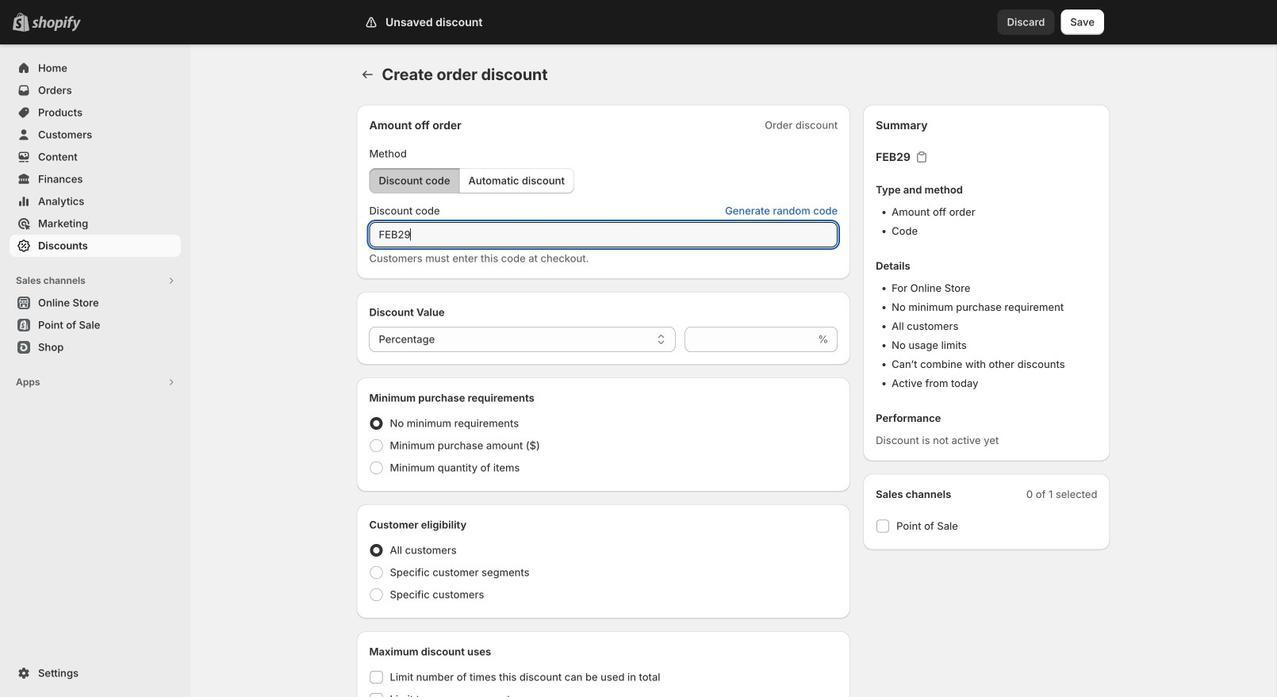 Task type: describe. For each thing, give the bounding box(es) containing it.
shopify image
[[32, 16, 81, 32]]



Task type: locate. For each thing, give the bounding box(es) containing it.
None text field
[[369, 222, 838, 248]]

None text field
[[685, 327, 815, 352]]



Task type: vqa. For each thing, say whether or not it's contained in the screenshot.
Shopify image
yes



